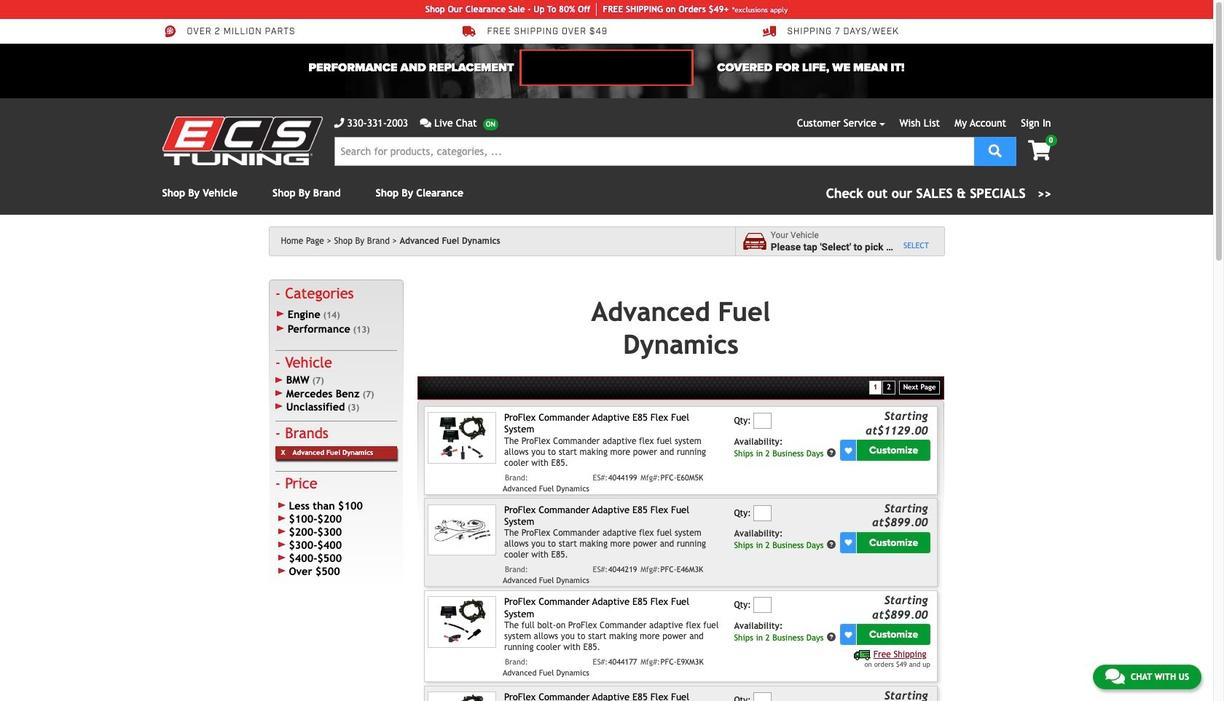 Task type: locate. For each thing, give the bounding box(es) containing it.
1 vertical spatial add to wish list image
[[845, 632, 852, 639]]

0 vertical spatial question sign image
[[827, 448, 837, 458]]

Search text field
[[334, 137, 974, 166]]

search image
[[989, 144, 1002, 157]]

ecs tuning image
[[162, 117, 322, 165]]

1 add to wish list image from the top
[[845, 539, 852, 547]]

add to wish list image
[[845, 447, 852, 454]]

add to wish list image for question sign icon on the right of page
[[845, 539, 852, 547]]

2 add to wish list image from the top
[[845, 632, 852, 639]]

comments image
[[420, 118, 431, 128], [1105, 668, 1125, 686]]

None text field
[[754, 598, 772, 614], [754, 693, 772, 702], [754, 598, 772, 614], [754, 693, 772, 702]]

1 vertical spatial question sign image
[[827, 632, 837, 643]]

0 vertical spatial add to wish list image
[[845, 539, 852, 547]]

2 question sign image from the top
[[827, 632, 837, 643]]

es#4044177 - pfc-e9xm3k - proflex commander adaptive e85 flex fuel system - the full bolt-on proflex commander adaptive flex fuel system allows you to start making more power and running cooler with e85. -  advanced fuel dynamics - bmw image
[[428, 597, 496, 649]]

add to wish list image for es#4044177 - pfc-e9xm3k - proflex commander adaptive e85 flex fuel system - the full bolt-on proflex commander adaptive flex fuel system allows you to start making more power and running cooler with e85. -  advanced fuel dynamics - bmw image question sign image
[[845, 632, 852, 639]]

1 vertical spatial comments image
[[1105, 668, 1125, 686]]

None text field
[[754, 413, 772, 429], [754, 506, 772, 522], [754, 413, 772, 429], [754, 506, 772, 522]]

0 horizontal spatial comments image
[[420, 118, 431, 128]]

es#4044225 - pfc-e46330k - proflex commander adaptive e85 flex fuel system - the proflex commander adaptive flex fuel system allows you to start making more power and running cooler with e85. -  advanced fuel dynamics - bmw image
[[428, 692, 496, 702]]

question sign image
[[827, 448, 837, 458], [827, 632, 837, 643]]

add to wish list image
[[845, 539, 852, 547], [845, 632, 852, 639]]

0 vertical spatial comments image
[[420, 118, 431, 128]]

1 question sign image from the top
[[827, 448, 837, 458]]

es#4044219 - pfc-e46m3k - proflex commander adaptive e85 flex fuel system - the proflex commander adaptive flex fuel system allows you to start making more power and running cooler with e85. -  advanced fuel dynamics - bmw image
[[428, 505, 496, 556]]



Task type: describe. For each thing, give the bounding box(es) containing it.
free shipping image
[[854, 651, 871, 661]]

phone image
[[334, 118, 344, 128]]

question sign image for es#4044177 - pfc-e9xm3k - proflex commander adaptive e85 flex fuel system - the full bolt-on proflex commander adaptive flex fuel system allows you to start making more power and running cooler with e85. -  advanced fuel dynamics - bmw image
[[827, 632, 837, 643]]

question sign image
[[827, 540, 837, 550]]

lifetime replacement program banner image
[[520, 50, 693, 86]]

1 horizontal spatial comments image
[[1105, 668, 1125, 686]]

es#4044199 - pfc-e60m5k - proflex commander adaptive e85 flex fuel system - the proflex commander adaptive flex fuel system allows you to start making more power and running cooler with e85. -  advanced fuel dynamics - bmw image
[[428, 413, 496, 464]]

question sign image for es#4044199 - pfc-e60m5k - proflex commander adaptive e85 flex fuel system - the proflex commander adaptive flex fuel system allows you to start making more power and running cooler with e85. -  advanced fuel dynamics - bmw image
[[827, 448, 837, 458]]



Task type: vqa. For each thing, say whether or not it's contained in the screenshot.
component on the right top of the page
no



